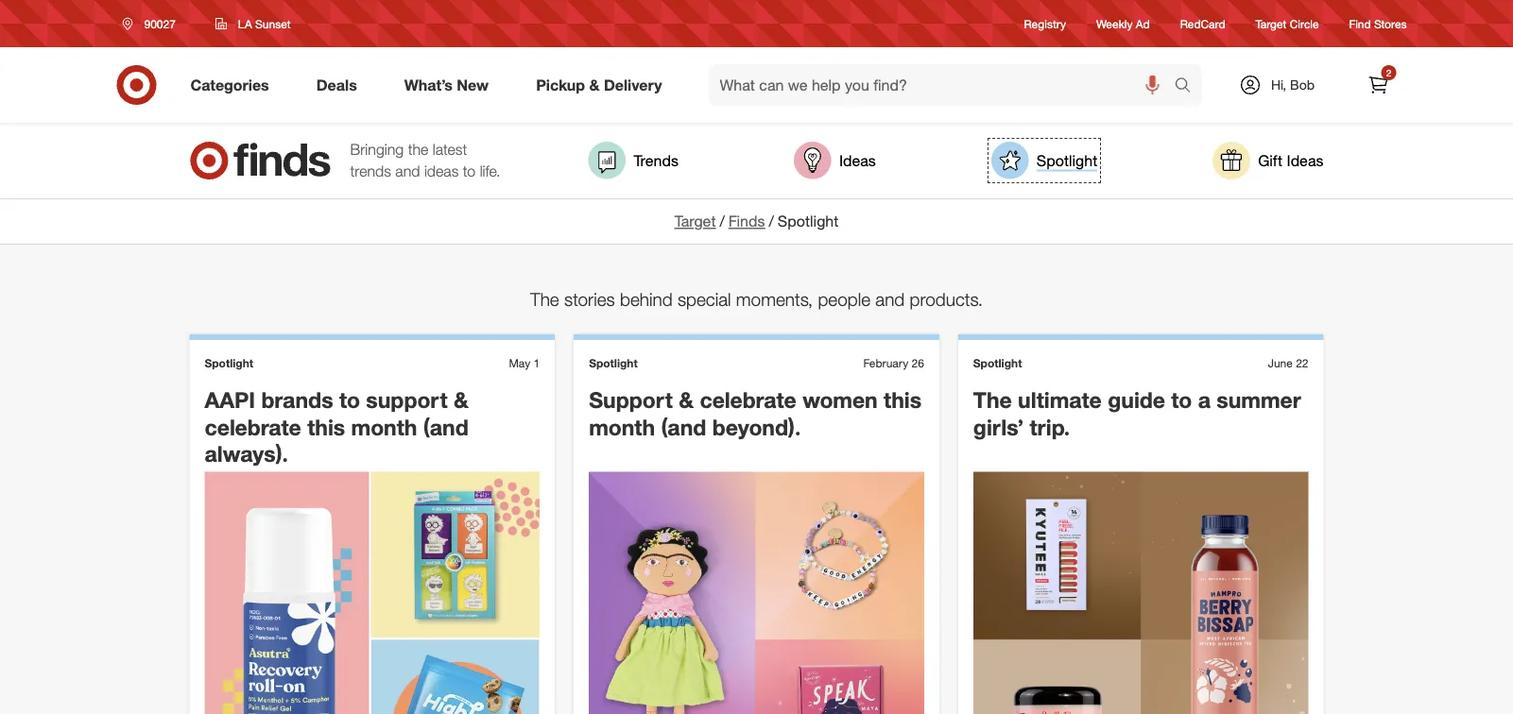 Task type: describe. For each thing, give the bounding box(es) containing it.
search button
[[1166, 64, 1211, 110]]

redcard
[[1180, 16, 1226, 31]]

pickup & delivery link
[[520, 64, 686, 106]]

month inside aapi brands to support & celebrate this month  (and always).
[[351, 414, 417, 440]]

to inside bringing the latest trends and ideas to life.
[[463, 162, 476, 181]]

ad
[[1136, 16, 1150, 31]]

may
[[509, 356, 530, 371]]

support
[[366, 387, 448, 413]]

always).
[[205, 441, 288, 468]]

find stores
[[1349, 16, 1407, 31]]

deals link
[[300, 64, 381, 106]]

1 vertical spatial and
[[876, 288, 905, 310]]

spotlight for aapi brands to support & celebrate this month  (and always).
[[205, 356, 253, 371]]

search
[[1166, 78, 1211, 96]]

february 26
[[863, 356, 924, 371]]

aapi
[[205, 387, 255, 413]]

spotlight link
[[991, 142, 1098, 180]]

weekly
[[1097, 16, 1133, 31]]

aapi brands to support & celebrate this month 
(and always). image
[[205, 472, 540, 715]]

sunset
[[255, 17, 291, 31]]

bringing the latest trends and ideas to life.
[[350, 141, 500, 181]]

latest
[[433, 141, 467, 159]]

la sunset button
[[203, 7, 303, 41]]

trends
[[350, 162, 391, 181]]

bringing
[[350, 141, 404, 159]]

behind
[[620, 288, 673, 310]]

the ultimate guide  to a summer girls' trip. image
[[973, 472, 1309, 715]]

delivery
[[604, 76, 662, 94]]

june
[[1268, 356, 1293, 371]]

ideas link
[[794, 142, 876, 180]]

and inside bringing the latest trends and ideas to life.
[[395, 162, 420, 181]]

the stories behind special moments, people and products.
[[530, 288, 983, 310]]

1 ideas from the left
[[839, 151, 876, 170]]

hi,
[[1271, 77, 1287, 93]]

weekly ad link
[[1097, 16, 1150, 32]]

june 22
[[1268, 356, 1309, 371]]

categories link
[[174, 64, 293, 106]]

women
[[803, 387, 878, 413]]

support & celebrate women this month (and beyond).
[[589, 387, 922, 440]]

summer
[[1217, 387, 1301, 413]]

registry
[[1024, 16, 1066, 31]]

trip.
[[1030, 414, 1070, 440]]

special
[[678, 288, 731, 310]]

new
[[457, 76, 489, 94]]

this inside aapi brands to support & celebrate this month  (and always).
[[307, 414, 345, 440]]

finds
[[729, 212, 765, 231]]

brands
[[261, 387, 333, 413]]

what's new link
[[388, 64, 512, 106]]

la sunset
[[238, 17, 291, 31]]

target circle link
[[1256, 16, 1319, 32]]

target link
[[675, 212, 716, 231]]

1
[[534, 356, 540, 371]]

26
[[912, 356, 924, 371]]

spotlight for support & celebrate women this month (and beyond).
[[589, 356, 638, 371]]

22
[[1296, 356, 1309, 371]]

la
[[238, 17, 252, 31]]

the for the ultimate guide  to a summer girls' trip.
[[973, 387, 1012, 413]]

to inside the ultimate guide  to a summer girls' trip.
[[1171, 387, 1192, 413]]

gift
[[1258, 151, 1283, 170]]

target for target / finds / spotlight
[[675, 212, 716, 231]]

target circle
[[1256, 16, 1319, 31]]

may 1
[[509, 356, 540, 371]]

2
[[1386, 67, 1392, 78]]

2 link
[[1358, 64, 1399, 106]]

people
[[818, 288, 871, 310]]

hi, bob
[[1271, 77, 1315, 93]]

(and inside aapi brands to support & celebrate this month  (and always).
[[423, 414, 469, 440]]



Task type: locate. For each thing, give the bounding box(es) containing it.
0 horizontal spatial (and
[[423, 414, 469, 440]]

to
[[463, 162, 476, 181], [339, 387, 360, 413], [1171, 387, 1192, 413]]

90027
[[144, 17, 176, 31]]

2 (and from the left
[[661, 414, 706, 440]]

target finds image
[[190, 142, 331, 180]]

weekly ad
[[1097, 16, 1150, 31]]

0 horizontal spatial this
[[307, 414, 345, 440]]

aapi brands to support & celebrate this month  (and always).
[[205, 387, 469, 468]]

1 (and from the left
[[423, 414, 469, 440]]

month
[[351, 414, 417, 440], [589, 414, 655, 440]]

life.
[[480, 162, 500, 181]]

spotlight for the ultimate guide  to a summer girls' trip.
[[973, 356, 1022, 371]]

1 horizontal spatial /
[[769, 212, 774, 231]]

trends
[[634, 151, 679, 170]]

support & celebrate women this month (and beyond). image
[[589, 472, 924, 715]]

target
[[1256, 16, 1287, 31], [675, 212, 716, 231]]

/ left finds
[[720, 212, 725, 231]]

and down the the
[[395, 162, 420, 181]]

/
[[720, 212, 725, 231], [769, 212, 774, 231]]

moments,
[[736, 288, 813, 310]]

the left "stories"
[[530, 288, 559, 310]]

2 ideas from the left
[[1287, 151, 1324, 170]]

this down 'brands'
[[307, 414, 345, 440]]

1 horizontal spatial this
[[884, 387, 922, 413]]

target / finds / spotlight
[[675, 212, 839, 231]]

target left circle at top
[[1256, 16, 1287, 31]]

0 horizontal spatial target
[[675, 212, 716, 231]]

& inside aapi brands to support & celebrate this month  (and always).
[[454, 387, 469, 413]]

deals
[[316, 76, 357, 94]]

to right 'brands'
[[339, 387, 360, 413]]

bob
[[1290, 77, 1315, 93]]

find stores link
[[1349, 16, 1407, 32]]

the up girls'
[[973, 387, 1012, 413]]

the
[[530, 288, 559, 310], [973, 387, 1012, 413]]

celebrate inside aapi brands to support & celebrate this month  (and always).
[[205, 414, 301, 440]]

this down february 26
[[884, 387, 922, 413]]

ultimate
[[1018, 387, 1102, 413]]

& inside support & celebrate women this month (and beyond).
[[679, 387, 694, 413]]

1 horizontal spatial and
[[876, 288, 905, 310]]

target for target circle
[[1256, 16, 1287, 31]]

celebrate inside support & celebrate women this month (and beyond).
[[700, 387, 797, 413]]

1 horizontal spatial the
[[973, 387, 1012, 413]]

month inside support & celebrate women this month (and beyond).
[[589, 414, 655, 440]]

circle
[[1290, 16, 1319, 31]]

this
[[884, 387, 922, 413], [307, 414, 345, 440]]

1 vertical spatial target
[[675, 212, 716, 231]]

support
[[589, 387, 673, 413]]

ideas
[[424, 162, 459, 181]]

target left finds link
[[675, 212, 716, 231]]

2 horizontal spatial to
[[1171, 387, 1192, 413]]

1 horizontal spatial ideas
[[1287, 151, 1324, 170]]

february
[[863, 356, 909, 371]]

0 horizontal spatial celebrate
[[205, 414, 301, 440]]

spotlight
[[1037, 151, 1098, 170], [778, 212, 839, 231], [205, 356, 253, 371], [589, 356, 638, 371], [973, 356, 1022, 371]]

and
[[395, 162, 420, 181], [876, 288, 905, 310]]

a
[[1198, 387, 1211, 413]]

this inside support & celebrate women this month (and beyond).
[[884, 387, 922, 413]]

&
[[589, 76, 600, 94], [454, 387, 469, 413], [679, 387, 694, 413]]

& for pickup
[[589, 76, 600, 94]]

0 vertical spatial the
[[530, 288, 559, 310]]

guide
[[1108, 387, 1165, 413]]

1 month from the left
[[351, 414, 417, 440]]

0 horizontal spatial &
[[454, 387, 469, 413]]

1 horizontal spatial celebrate
[[700, 387, 797, 413]]

pickup
[[536, 76, 585, 94]]

1 horizontal spatial target
[[1256, 16, 1287, 31]]

to left the a
[[1171, 387, 1192, 413]]

to left life.
[[463, 162, 476, 181]]

0 horizontal spatial month
[[351, 414, 417, 440]]

gift ideas link
[[1213, 142, 1324, 180]]

What can we help you find? suggestions appear below search field
[[709, 64, 1179, 106]]

90027 button
[[110, 7, 196, 41]]

0 horizontal spatial and
[[395, 162, 420, 181]]

0 horizontal spatial /
[[720, 212, 725, 231]]

products.
[[910, 288, 983, 310]]

0 horizontal spatial to
[[339, 387, 360, 413]]

the for the stories behind special moments, people and products.
[[530, 288, 559, 310]]

/ right finds link
[[769, 212, 774, 231]]

1 horizontal spatial month
[[589, 414, 655, 440]]

(and inside support & celebrate women this month (and beyond).
[[661, 414, 706, 440]]

registry link
[[1024, 16, 1066, 32]]

1 horizontal spatial (and
[[661, 414, 706, 440]]

celebrate up beyond).
[[700, 387, 797, 413]]

celebrate
[[700, 387, 797, 413], [205, 414, 301, 440]]

what's new
[[404, 76, 489, 94]]

to inside aapi brands to support & celebrate this month  (and always).
[[339, 387, 360, 413]]

0 horizontal spatial ideas
[[839, 151, 876, 170]]

2 month from the left
[[589, 414, 655, 440]]

celebrate up always).
[[205, 414, 301, 440]]

finds link
[[729, 212, 765, 231]]

and right people
[[876, 288, 905, 310]]

what's
[[404, 76, 453, 94]]

the
[[408, 141, 429, 159]]

stories
[[564, 288, 615, 310]]

2 / from the left
[[769, 212, 774, 231]]

1 vertical spatial the
[[973, 387, 1012, 413]]

& for support
[[679, 387, 694, 413]]

beyond).
[[713, 414, 801, 440]]

gift ideas
[[1258, 151, 1324, 170]]

the inside the ultimate guide  to a summer girls' trip.
[[973, 387, 1012, 413]]

0 horizontal spatial the
[[530, 288, 559, 310]]

0 vertical spatial and
[[395, 162, 420, 181]]

1 horizontal spatial to
[[463, 162, 476, 181]]

(and
[[423, 414, 469, 440], [661, 414, 706, 440]]

2 horizontal spatial &
[[679, 387, 694, 413]]

the ultimate guide  to a summer girls' trip.
[[973, 387, 1301, 440]]

categories
[[190, 76, 269, 94]]

girls'
[[973, 414, 1024, 440]]

ideas
[[839, 151, 876, 170], [1287, 151, 1324, 170]]

pickup & delivery
[[536, 76, 662, 94]]

trends link
[[588, 142, 679, 180]]

0 vertical spatial target
[[1256, 16, 1287, 31]]

find
[[1349, 16, 1371, 31]]

1 / from the left
[[720, 212, 725, 231]]

stores
[[1374, 16, 1407, 31]]

redcard link
[[1180, 16, 1226, 32]]

1 horizontal spatial &
[[589, 76, 600, 94]]



Task type: vqa. For each thing, say whether or not it's contained in the screenshot.
Target link
yes



